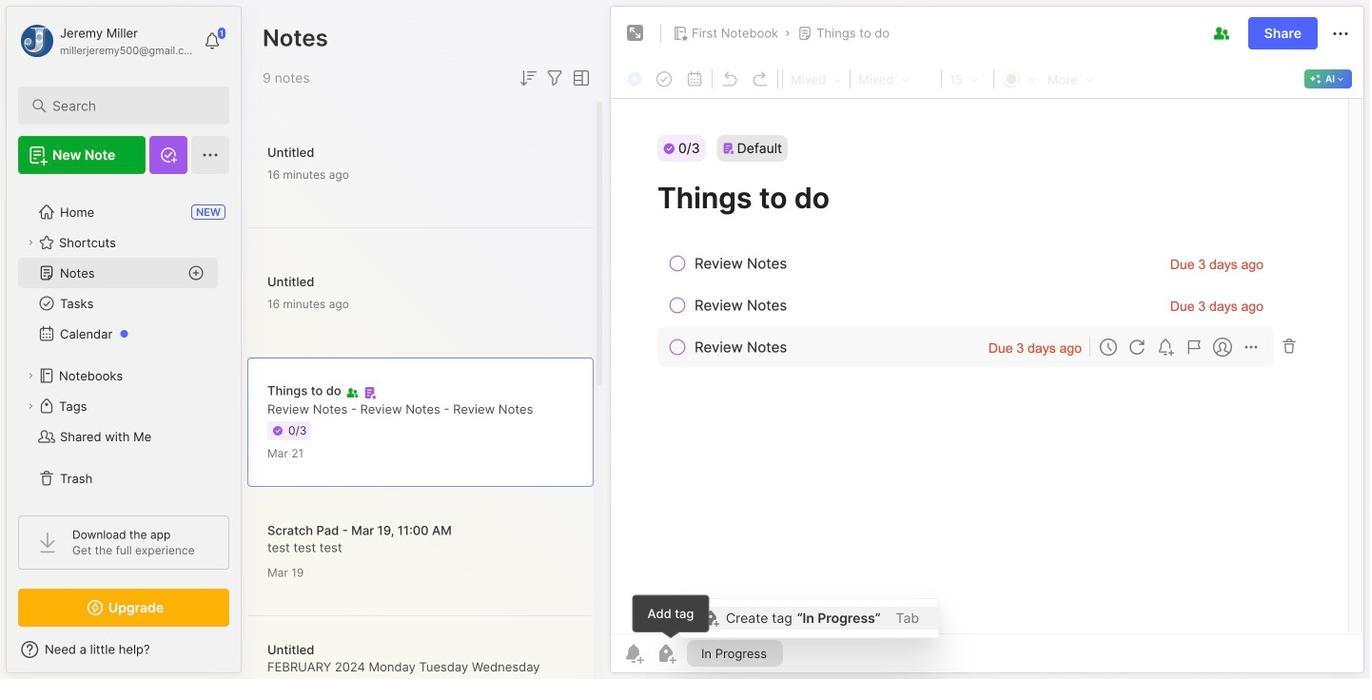 Task type: locate. For each thing, give the bounding box(es) containing it.
Search text field
[[52, 97, 204, 115]]

View options field
[[566, 67, 593, 89]]

font color image
[[996, 66, 1042, 90]]

tree
[[7, 186, 241, 505]]

add tag image
[[655, 642, 678, 665]]

add filters image
[[543, 67, 566, 89]]

tooltip
[[632, 595, 709, 639]]

tree inside main element
[[7, 186, 241, 505]]

more image
[[1042, 67, 1099, 91]]

None search field
[[52, 94, 204, 117]]

More actions field
[[1329, 21, 1352, 45]]

Sort options field
[[517, 67, 540, 89]]

more actions image
[[1329, 22, 1352, 45]]

click to collapse image
[[240, 644, 255, 667]]

font size image
[[944, 67, 992, 91]]

WHAT'S NEW field
[[7, 635, 241, 665]]

add a reminder image
[[622, 642, 645, 665]]



Task type: vqa. For each thing, say whether or not it's contained in the screenshot.
View options field
yes



Task type: describe. For each thing, give the bounding box(es) containing it.
Note Editor text field
[[611, 98, 1364, 634]]

Insert field
[[622, 67, 649, 91]]

expand notebooks image
[[25, 370, 36, 382]]

Add filters field
[[543, 67, 566, 89]]

Font color field
[[996, 66, 1042, 90]]

Font family field
[[853, 67, 939, 91]]

expand note image
[[624, 22, 647, 45]]

Font size field
[[944, 67, 992, 91]]

expand tags image
[[25, 401, 36, 412]]

none search field inside main element
[[52, 94, 204, 117]]

More field
[[1042, 67, 1099, 91]]

Account field
[[18, 22, 194, 60]]

insert image
[[622, 67, 649, 91]]

font family image
[[853, 67, 939, 91]]

Heading level field
[[785, 67, 848, 91]]

main element
[[0, 0, 247, 679]]

note window element
[[610, 6, 1365, 674]]

heading level image
[[785, 67, 848, 91]]



